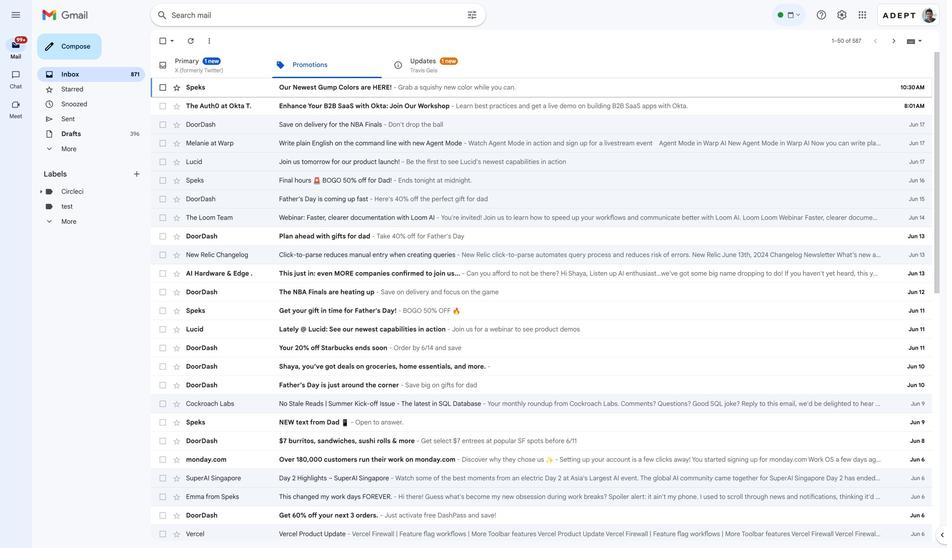 Task type: describe. For each thing, give the bounding box(es) containing it.
23 row from the top
[[151, 488, 932, 506]]

24 row from the top
[[151, 506, 932, 525]]

Search mail search field
[[151, 4, 486, 27]]

3 row from the top
[[151, 115, 932, 134]]

22 row from the top
[[151, 469, 932, 488]]

6 row from the top
[[151, 171, 932, 190]]

main menu image
[[10, 9, 21, 20]]

refresh image
[[186, 36, 195, 46]]

updates, one new message, tab
[[386, 52, 503, 78]]

5 row from the top
[[151, 153, 932, 171]]

gmail image
[[42, 6, 93, 24]]

19 row from the top
[[151, 413, 932, 432]]

20 row from the top
[[151, 432, 932, 450]]

✨ image
[[546, 456, 554, 464]]

promotions tab
[[268, 52, 386, 78]]

primary, one new message, tab
[[151, 52, 268, 78]]

more email options image
[[205, 36, 214, 46]]

10 row from the top
[[151, 246, 932, 264]]

2 row from the top
[[151, 97, 932, 115]]

older image
[[890, 36, 899, 46]]

8 row from the top
[[151, 208, 932, 227]]

17 row from the top
[[151, 376, 932, 395]]

18 row from the top
[[151, 395, 932, 413]]

4 row from the top
[[151, 134, 932, 153]]



Task type: vqa. For each thing, say whether or not it's contained in the screenshot.
first BJORD from the bottom of the Unread tab panel
no



Task type: locate. For each thing, give the bounding box(es) containing it.
📱 image
[[341, 419, 349, 427]]

None checkbox
[[158, 101, 167, 111], [158, 120, 167, 129], [158, 139, 167, 148], [158, 157, 167, 167], [158, 232, 167, 241], [158, 250, 167, 260], [158, 269, 167, 278], [158, 288, 167, 297], [158, 306, 167, 315], [158, 325, 167, 334], [158, 343, 167, 353], [158, 362, 167, 371], [158, 418, 167, 427], [158, 436, 167, 446], [158, 474, 167, 483], [158, 492, 167, 502], [158, 529, 167, 539], [158, 101, 167, 111], [158, 120, 167, 129], [158, 139, 167, 148], [158, 157, 167, 167], [158, 232, 167, 241], [158, 250, 167, 260], [158, 269, 167, 278], [158, 288, 167, 297], [158, 306, 167, 315], [158, 325, 167, 334], [158, 343, 167, 353], [158, 362, 167, 371], [158, 418, 167, 427], [158, 436, 167, 446], [158, 474, 167, 483], [158, 492, 167, 502], [158, 529, 167, 539]]

search mail image
[[154, 7, 171, 24]]

advanced search options image
[[463, 6, 482, 24]]

11 row from the top
[[151, 264, 932, 283]]

12 row from the top
[[151, 283, 932, 301]]

row
[[151, 78, 932, 97], [151, 97, 932, 115], [151, 115, 932, 134], [151, 134, 932, 153], [151, 153, 932, 171], [151, 171, 932, 190], [151, 190, 932, 208], [151, 208, 932, 227], [151, 227, 932, 246], [151, 246, 932, 264], [151, 264, 932, 283], [151, 283, 932, 301], [151, 301, 932, 320], [151, 320, 932, 339], [151, 339, 932, 357], [151, 357, 932, 376], [151, 376, 932, 395], [151, 395, 932, 413], [151, 413, 932, 432], [151, 432, 932, 450], [151, 450, 932, 469], [151, 469, 932, 488], [151, 488, 932, 506], [151, 506, 932, 525], [151, 525, 932, 543]]

13 row from the top
[[151, 301, 932, 320]]

15 row from the top
[[151, 339, 932, 357]]

select input tool image
[[917, 37, 923, 44]]

settings image
[[837, 9, 848, 20]]

tab list
[[151, 52, 932, 78]]

heading
[[0, 53, 32, 60], [0, 83, 32, 90], [0, 113, 32, 120], [44, 169, 132, 179]]

main content
[[151, 52, 932, 548]]

7 row from the top
[[151, 190, 932, 208]]

25 row from the top
[[151, 525, 932, 543]]

14 row from the top
[[151, 320, 932, 339]]

🔥 image
[[453, 307, 460, 315]]

None checkbox
[[158, 36, 167, 46], [158, 83, 167, 92], [158, 176, 167, 185], [158, 194, 167, 204], [158, 213, 167, 222], [158, 381, 167, 390], [158, 399, 167, 408], [158, 455, 167, 464], [158, 511, 167, 520], [158, 36, 167, 46], [158, 83, 167, 92], [158, 176, 167, 185], [158, 194, 167, 204], [158, 213, 167, 222], [158, 381, 167, 390], [158, 399, 167, 408], [158, 455, 167, 464], [158, 511, 167, 520]]

1 row from the top
[[151, 78, 932, 97]]

toolbar
[[855, 83, 930, 92]]

9 row from the top
[[151, 227, 932, 246]]

support image
[[816, 9, 827, 20]]

21 row from the top
[[151, 450, 932, 469]]

🚨 image
[[313, 177, 321, 185]]

16 row from the top
[[151, 357, 932, 376]]

Search mail text field
[[172, 11, 441, 20]]

navigation
[[0, 30, 33, 548]]



